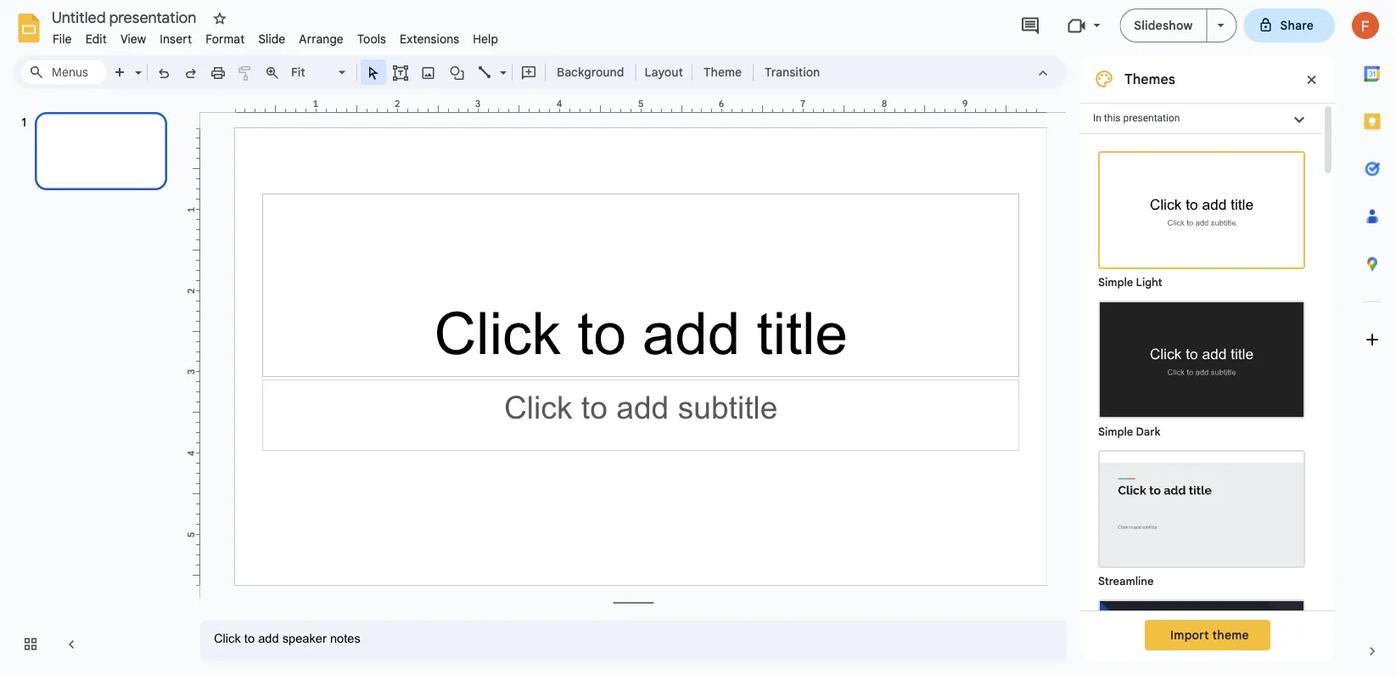 Task type: vqa. For each thing, say whether or not it's contained in the screenshot.
add
no



Task type: describe. For each thing, give the bounding box(es) containing it.
view
[[120, 31, 146, 46]]

simple for simple dark
[[1099, 425, 1134, 439]]

insert image image
[[419, 60, 439, 84]]

presentation options image
[[1218, 24, 1225, 27]]

menu bar inside menu bar banner
[[46, 22, 505, 50]]

new slide with layout image
[[131, 61, 142, 67]]

import theme button
[[1146, 620, 1271, 650]]

format menu item
[[199, 29, 252, 49]]

tab list inside menu bar banner
[[1349, 50, 1397, 628]]

this
[[1105, 112, 1121, 124]]

themes section
[[1081, 55, 1336, 675]]

insert
[[160, 31, 192, 46]]

Zoom text field
[[289, 60, 336, 84]]

import
[[1171, 628, 1210, 642]]

view menu item
[[114, 29, 153, 49]]

slide
[[259, 31, 286, 46]]

tools
[[357, 31, 386, 46]]

edit
[[85, 31, 107, 46]]

streamline
[[1099, 574, 1155, 588]]

share button
[[1245, 8, 1336, 42]]

background
[[557, 65, 625, 79]]

light
[[1137, 276, 1163, 289]]

Focus radio
[[1090, 591, 1315, 675]]

in this presentation tab
[[1081, 103, 1322, 134]]

Menus field
[[21, 60, 106, 84]]

slideshow
[[1135, 18, 1194, 33]]

theme
[[1213, 628, 1250, 642]]

insert menu item
[[153, 29, 199, 49]]

share
[[1281, 18, 1315, 33]]

slideshow button
[[1120, 8, 1208, 42]]

navigation inside themes application
[[0, 96, 187, 675]]



Task type: locate. For each thing, give the bounding box(es) containing it.
option group containing simple light
[[1081, 134, 1322, 675]]

option group
[[1081, 134, 1322, 675]]

simple dark
[[1099, 425, 1161, 439]]

themes application
[[0, 0, 1397, 675]]

layout button
[[640, 59, 689, 85]]

shape image
[[448, 60, 467, 84]]

simple light
[[1099, 276, 1163, 289]]

help
[[473, 31, 499, 46]]

layout
[[645, 65, 684, 79]]

1 vertical spatial simple
[[1099, 425, 1134, 439]]

help menu item
[[466, 29, 505, 49]]

simple for simple light
[[1099, 276, 1134, 289]]

import theme
[[1171, 628, 1250, 642]]

tab list
[[1349, 50, 1397, 628]]

navigation
[[0, 96, 187, 675]]

simple left light
[[1099, 276, 1134, 289]]

tools menu item
[[351, 29, 393, 49]]

extensions
[[400, 31, 460, 46]]

background button
[[549, 59, 632, 85]]

Star checkbox
[[208, 7, 232, 31]]

Zoom field
[[286, 60, 353, 85]]

menu bar containing file
[[46, 22, 505, 50]]

focus image
[[1101, 601, 1304, 675]]

1 simple from the top
[[1099, 276, 1134, 289]]

Simple Light radio
[[1090, 143, 1315, 675]]

dark
[[1137, 425, 1161, 439]]

themes
[[1125, 70, 1176, 87]]

arrange menu item
[[292, 29, 351, 49]]

option group inside themes section
[[1081, 134, 1322, 675]]

slide menu item
[[252, 29, 292, 49]]

main toolbar
[[105, 59, 829, 85]]

edit menu item
[[79, 29, 114, 49]]

0 vertical spatial simple
[[1099, 276, 1134, 289]]

file menu item
[[46, 29, 79, 49]]

theme
[[704, 65, 742, 79]]

in this presentation
[[1094, 112, 1181, 124]]

transition
[[765, 65, 820, 79]]

menu bar
[[46, 22, 505, 50]]

menu bar banner
[[0, 0, 1397, 675]]

in
[[1094, 112, 1102, 124]]

presentation
[[1124, 112, 1181, 124]]

Rename text field
[[46, 7, 206, 27]]

simple left the dark
[[1099, 425, 1134, 439]]

theme button
[[696, 59, 750, 85]]

simple
[[1099, 276, 1134, 289], [1099, 425, 1134, 439]]

2 simple from the top
[[1099, 425, 1134, 439]]

Simple Dark radio
[[1090, 292, 1315, 442]]

extensions menu item
[[393, 29, 466, 49]]

arrange
[[299, 31, 344, 46]]

transition button
[[758, 59, 828, 85]]

format
[[206, 31, 245, 46]]

Streamline radio
[[1090, 442, 1315, 591]]

file
[[53, 31, 72, 46]]



